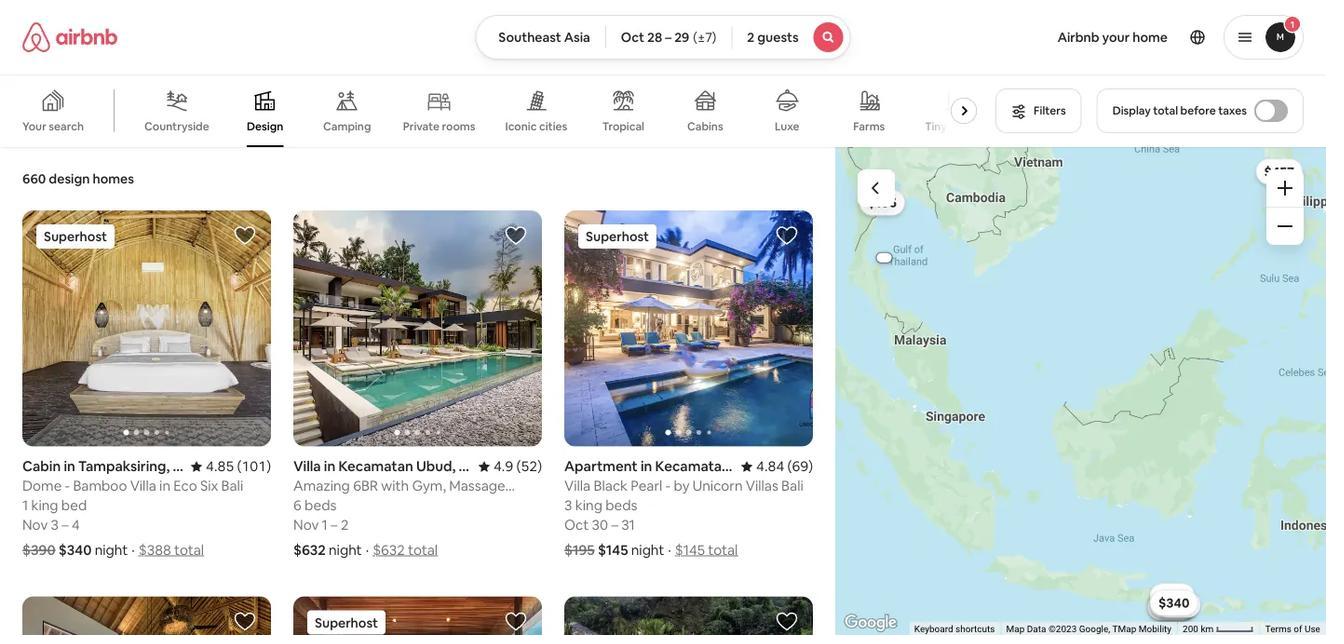 Task type: describe. For each thing, give the bounding box(es) containing it.
cities
[[539, 119, 568, 133]]

night for oct 30 – 31
[[631, 541, 665, 560]]

display total before taxes
[[1113, 103, 1247, 118]]

display
[[1113, 103, 1151, 118]]

dome
[[22, 477, 62, 495]]

3 inside villa black pearl - by unicorn villas bali 3 king beds oct 30 – 31 $195 $145 night · $145 total
[[565, 497, 572, 515]]

six
[[200, 477, 218, 495]]

660 design homes
[[22, 170, 134, 187]]

4.85
[[206, 458, 234, 476]]

– inside villa black pearl - by unicorn villas bali 3 king beds oct 30 – 31 $195 $145 night · $145 total
[[611, 516, 618, 534]]

design
[[247, 119, 283, 134]]

· inside 6 beds nov 1 – 2 $632 night · $632 total
[[366, 541, 369, 560]]

google map
showing 27 stays. region
[[836, 147, 1327, 635]]

tmap
[[1113, 624, 1137, 635]]

4.9
[[494, 458, 514, 476]]

terms of use
[[1266, 624, 1321, 635]]

total inside 'button'
[[1154, 103, 1178, 118]]

total inside villa black pearl - by unicorn villas bali 3 king beds oct 30 – 31 $195 $145 night · $145 total
[[708, 541, 738, 560]]

$370
[[1159, 596, 1189, 613]]

· for oct 30 – 31
[[668, 541, 672, 560]]

6 beds nov 1 – 2 $632 night · $632 total
[[293, 497, 438, 560]]

(101)
[[237, 458, 271, 476]]

1 inside dropdown button
[[1291, 18, 1295, 30]]

1 horizontal spatial $632
[[373, 541, 405, 560]]

add to wishlist: cabin in calaca, philippines image
[[505, 611, 527, 633]]

pearl
[[631, 477, 663, 495]]

design
[[49, 170, 90, 187]]

farms
[[854, 119, 885, 134]]

6
[[293, 497, 302, 515]]

- inside dome - bamboo villa in eco six bali 1 king bed nov 3 – 4 $390 $340 night · $388 total
[[65, 477, 70, 495]]

in
[[159, 477, 170, 495]]

your search
[[22, 119, 84, 134]]

private
[[403, 119, 440, 134]]

(±7)
[[693, 29, 717, 46]]

4.84 out of 5 average rating,  69 reviews image
[[742, 458, 813, 476]]

asia
[[564, 29, 590, 46]]

cabins
[[687, 119, 724, 134]]

use
[[1305, 624, 1321, 635]]

bamboo
[[73, 477, 127, 495]]

$457
[[1265, 163, 1295, 180]]

beds inside villa black pearl - by unicorn villas bali 3 king beds oct 30 – 31 $195 $145 night · $145 total
[[606, 497, 638, 515]]

2 inside 6 beds nov 1 – 2 $632 night · $632 total
[[341, 516, 349, 534]]

1 button
[[1224, 15, 1304, 60]]

homes inside group
[[950, 119, 985, 134]]

king for nov
[[31, 497, 58, 515]]

zoom out image
[[1278, 219, 1293, 234]]

30
[[592, 516, 608, 534]]

map data ©2023 google, tmap mobility
[[1007, 624, 1172, 635]]

4
[[72, 516, 80, 534]]

your
[[22, 119, 46, 134]]

$340 inside the $340 button
[[1159, 595, 1190, 611]]

total inside 6 beds nov 1 – 2 $632 night · $632 total
[[408, 541, 438, 560]]

$457 button
[[1256, 159, 1303, 185]]

dome - bamboo villa in eco six bali 1 king bed nov 3 – 4 $390 $340 night · $388 total
[[22, 477, 243, 560]]

display total before taxes button
[[1097, 89, 1304, 133]]

add to wishlist: apartment in kecamatan manggis, indonesia image
[[776, 225, 798, 247]]

0 horizontal spatial homes
[[93, 170, 134, 187]]

southeast asia
[[499, 29, 590, 46]]

none search field containing southeast asia
[[475, 15, 851, 60]]

$350
[[1156, 599, 1187, 616]]

airbnb
[[1058, 29, 1100, 46]]

$238
[[1159, 597, 1189, 613]]

keyboard shortcuts button
[[915, 623, 996, 635]]

tropical
[[602, 119, 645, 134]]

$183 button
[[1151, 592, 1197, 618]]

200 km button
[[1178, 622, 1260, 635]]

$150
[[1157, 599, 1186, 616]]

4.9 out of 5 average rating,  52 reviews image
[[479, 458, 542, 476]]

(52)
[[517, 458, 542, 476]]

keyboard shortcuts
[[915, 624, 996, 635]]

· for nov 3 – 4
[[132, 541, 135, 560]]

guests
[[758, 29, 799, 46]]

luxe
[[775, 119, 800, 134]]

tiny homes
[[925, 119, 985, 134]]

0 horizontal spatial $145
[[598, 541, 628, 560]]

data
[[1027, 624, 1047, 635]]

mobility
[[1139, 624, 1172, 635]]

rooms
[[442, 119, 476, 134]]

nov inside dome - bamboo villa in eco six bali 1 king bed nov 3 – 4 $390 $340 night · $388 total
[[22, 516, 48, 534]]

unicorn
[[693, 477, 743, 495]]

$567 button
[[1150, 592, 1197, 618]]

$388
[[139, 541, 171, 560]]

- inside villa black pearl - by unicorn villas bali 3 king beds oct 30 – 31 $195 $145 night · $145 total
[[666, 477, 671, 495]]

terms
[[1266, 624, 1292, 635]]

2 guests
[[747, 29, 799, 46]]

terms of use link
[[1266, 624, 1321, 635]]

iconic cities
[[505, 119, 568, 133]]



Task type: locate. For each thing, give the bounding box(es) containing it.
1 inside 6 beds nov 1 – 2 $632 night · $632 total
[[322, 516, 328, 534]]

0 horizontal spatial 3
[[51, 516, 59, 534]]

$195
[[565, 541, 595, 560]]

0 horizontal spatial nov
[[22, 516, 48, 534]]

4.84 (69)
[[757, 458, 813, 476]]

nov inside 6 beds nov 1 – 2 $632 night · $632 total
[[293, 516, 319, 534]]

· inside dome - bamboo villa in eco six bali 1 king bed nov 3 – 4 $390 $340 night · $388 total
[[132, 541, 135, 560]]

–
[[665, 29, 672, 46], [62, 516, 69, 534], [331, 516, 338, 534], [611, 516, 618, 534]]

0 vertical spatial oct
[[621, 29, 645, 46]]

tiny
[[925, 119, 947, 134]]

filters button
[[996, 89, 1082, 133]]

2 horizontal spatial 1
[[1291, 18, 1295, 30]]

0 horizontal spatial $340
[[59, 541, 92, 560]]

$105 button
[[860, 190, 905, 216]]

2 nov from the left
[[293, 516, 319, 534]]

night for nov 3 – 4
[[95, 541, 128, 560]]

nov
[[22, 516, 48, 534], [293, 516, 319, 534]]

$145 inside button
[[1164, 597, 1193, 613]]

4.9 (52)
[[494, 458, 542, 476]]

0 horizontal spatial bali
[[221, 477, 243, 495]]

200 km
[[1183, 624, 1216, 635]]

1 horizontal spatial 1
[[322, 516, 328, 534]]

2 king from the left
[[576, 497, 603, 515]]

1 vertical spatial 3
[[51, 516, 59, 534]]

3 inside dome - bamboo villa in eco six bali 1 king bed nov 3 – 4 $390 $340 night · $388 total
[[51, 516, 59, 534]]

zoom in image
[[1278, 181, 1293, 196]]

oct left the 30 on the bottom of the page
[[565, 516, 589, 534]]

2 inside button
[[747, 29, 755, 46]]

oct inside villa black pearl - by unicorn villas bali 3 king beds oct 30 – 31 $195 $145 night · $145 total
[[565, 516, 589, 534]]

· left $145 total button
[[668, 541, 672, 560]]

$340 inside dome - bamboo villa in eco six bali 1 king bed nov 3 – 4 $390 $340 night · $388 total
[[59, 541, 92, 560]]

1 vertical spatial homes
[[93, 170, 134, 187]]

southeast asia button
[[475, 15, 606, 60]]

1 horizontal spatial night
[[329, 541, 362, 560]]

0 vertical spatial 3
[[565, 497, 572, 515]]

3 · from the left
[[668, 541, 672, 560]]

nov up the $390
[[22, 516, 48, 534]]

beds right 6
[[305, 497, 337, 515]]

0 horizontal spatial oct
[[565, 516, 589, 534]]

1 vertical spatial 1
[[22, 497, 28, 515]]

2 horizontal spatial $632
[[1167, 601, 1181, 608]]

camping
[[323, 119, 371, 134]]

before
[[1181, 103, 1216, 118]]

black
[[594, 477, 628, 495]]

2 · from the left
[[366, 541, 369, 560]]

group
[[0, 75, 985, 147], [22, 211, 271, 447], [293, 211, 542, 447], [565, 211, 813, 447], [22, 597, 271, 635], [293, 597, 542, 635], [565, 597, 813, 635]]

2 beds from the left
[[606, 497, 638, 515]]

night inside dome - bamboo villa in eco six bali 1 king bed nov 3 – 4 $390 $340 night · $388 total
[[95, 541, 128, 560]]

bali down "4.85 out of 5 average rating,  101 reviews" image
[[221, 477, 243, 495]]

night
[[95, 541, 128, 560], [329, 541, 362, 560], [631, 541, 665, 560]]

beds inside 6 beds nov 1 – 2 $632 night · $632 total
[[305, 497, 337, 515]]

– inside dome - bamboo villa in eco six bali 1 king bed nov 3 – 4 $390 $340 night · $388 total
[[62, 516, 69, 534]]

homes right design
[[93, 170, 134, 187]]

$105
[[868, 194, 897, 211]]

southeast
[[499, 29, 562, 46]]

km
[[1201, 624, 1214, 635]]

map
[[1007, 624, 1025, 635]]

night left $632 total button
[[329, 541, 362, 560]]

0 vertical spatial 1
[[1291, 18, 1295, 30]]

2 horizontal spatial night
[[631, 541, 665, 560]]

$632 total button
[[373, 541, 438, 560]]

1 beds from the left
[[305, 497, 337, 515]]

4.85 out of 5 average rating,  101 reviews image
[[191, 458, 271, 476]]

1 horizontal spatial ·
[[366, 541, 369, 560]]

0 horizontal spatial ·
[[132, 541, 135, 560]]

3 left "4"
[[51, 516, 59, 534]]

$370 button
[[1151, 591, 1198, 617]]

add to wishlist: villa in kecamatan ubud, indonesia image
[[505, 225, 527, 247]]

4.84
[[757, 458, 785, 476]]

2 horizontal spatial $145
[[1164, 597, 1193, 613]]

villa inside dome - bamboo villa in eco six bali 1 king bed nov 3 – 4 $390 $340 night · $388 total
[[130, 477, 156, 495]]

king up the 30 on the bottom of the page
[[576, 497, 603, 515]]

night inside villa black pearl - by unicorn villas bali 3 king beds oct 30 – 31 $195 $145 night · $145 total
[[631, 541, 665, 560]]

1 horizontal spatial beds
[[606, 497, 638, 515]]

1 horizontal spatial homes
[[950, 119, 985, 134]]

$145 total button
[[675, 541, 738, 560]]

add to wishlist: villa in kabupaten gianyar, indonesia image
[[234, 611, 256, 633]]

0 horizontal spatial king
[[31, 497, 58, 515]]

$123 button
[[1150, 584, 1196, 610]]

$505
[[1159, 597, 1189, 613]]

0 vertical spatial 2
[[747, 29, 755, 46]]

king inside villa black pearl - by unicorn villas bali 3 king beds oct 30 – 31 $195 $145 night · $145 total
[[576, 497, 603, 515]]

2 bali from the left
[[782, 477, 804, 495]]

1 horizontal spatial oct
[[621, 29, 645, 46]]

of
[[1294, 624, 1303, 635]]

1 horizontal spatial $145
[[675, 541, 705, 560]]

0 horizontal spatial 2
[[341, 516, 349, 534]]

king down 'dome'
[[31, 497, 58, 515]]

$388 total button
[[139, 541, 204, 560]]

taxes
[[1219, 103, 1247, 118]]

- up bed
[[65, 477, 70, 495]]

0 horizontal spatial night
[[95, 541, 128, 560]]

your
[[1103, 29, 1130, 46]]

1 nov from the left
[[22, 516, 48, 534]]

1 night from the left
[[95, 541, 128, 560]]

beds
[[305, 497, 337, 515], [606, 497, 638, 515]]

1 horizontal spatial 3
[[565, 497, 572, 515]]

1 horizontal spatial bali
[[782, 477, 804, 495]]

shortcuts
[[956, 624, 996, 635]]

$340 button
[[1151, 590, 1199, 616]]

google,
[[1080, 624, 1111, 635]]

$340
[[59, 541, 92, 560], [1159, 595, 1190, 611]]

total
[[1154, 103, 1178, 118], [174, 541, 204, 560], [408, 541, 438, 560], [708, 541, 738, 560]]

2 villa from the left
[[565, 477, 591, 495]]

2 night from the left
[[329, 541, 362, 560]]

filters
[[1034, 103, 1066, 118]]

– inside 6 beds nov 1 – 2 $632 night · $632 total
[[331, 516, 338, 534]]

profile element
[[874, 0, 1304, 75]]

1 king from the left
[[31, 497, 58, 515]]

$183
[[1160, 596, 1188, 613]]

total inside dome - bamboo villa in eco six bali 1 king bed nov 3 – 4 $390 $340 night · $388 total
[[174, 541, 204, 560]]

0 horizontal spatial $632
[[293, 541, 326, 560]]

villas
[[746, 477, 779, 495]]

bali inside dome - bamboo villa in eco six bali 1 king bed nov 3 – 4 $390 $340 night · $388 total
[[221, 477, 243, 495]]

nov down 6
[[293, 516, 319, 534]]

1 bali from the left
[[221, 477, 243, 495]]

add to wishlist: cabin in tampaksiring, indonesia image
[[234, 225, 256, 247]]

1 horizontal spatial -
[[666, 477, 671, 495]]

countryside
[[144, 119, 209, 134]]

1 vertical spatial $340
[[1159, 595, 1190, 611]]

$350 button
[[1148, 594, 1195, 620]]

bali for (101)
[[221, 477, 243, 495]]

search
[[49, 119, 84, 134]]

bed
[[61, 497, 87, 515]]

2 vertical spatial 1
[[322, 516, 328, 534]]

airbnb your home
[[1058, 29, 1168, 46]]

airbnb your home link
[[1047, 18, 1179, 57]]

1 horizontal spatial 2
[[747, 29, 755, 46]]

200
[[1183, 624, 1199, 635]]

$390
[[22, 541, 55, 560]]

$238 button
[[1150, 592, 1197, 618]]

iconic
[[505, 119, 537, 133]]

bali inside villa black pearl - by unicorn villas bali 3 king beds oct 30 – 31 $195 $145 night · $145 total
[[782, 477, 804, 495]]

villa left 'in'
[[130, 477, 156, 495]]

bali down 4.84 (69)
[[782, 477, 804, 495]]

0 vertical spatial $340
[[59, 541, 92, 560]]

night left $388
[[95, 541, 128, 560]]

·
[[132, 541, 135, 560], [366, 541, 369, 560], [668, 541, 672, 560]]

1 vertical spatial oct
[[565, 516, 589, 534]]

(69)
[[788, 458, 813, 476]]

villa left black
[[565, 477, 591, 495]]

1 - from the left
[[65, 477, 70, 495]]

by
[[674, 477, 690, 495]]

$123
[[1159, 588, 1187, 605]]

1 horizontal spatial nov
[[293, 516, 319, 534]]

beds up 31
[[606, 497, 638, 515]]

1 villa from the left
[[130, 477, 156, 495]]

4.85 (101)
[[206, 458, 271, 476]]

villa inside villa black pearl - by unicorn villas bali 3 king beds oct 30 – 31 $195 $145 night · $145 total
[[565, 477, 591, 495]]

bali
[[221, 477, 243, 495], [782, 477, 804, 495]]

0 horizontal spatial villa
[[130, 477, 156, 495]]

add to wishlist: villa in kecamatan ubud, indonesia image
[[776, 611, 798, 633]]

bali for (69)
[[782, 477, 804, 495]]

night inside 6 beds nov 1 – 2 $632 night · $632 total
[[329, 541, 362, 560]]

homes right tiny
[[950, 119, 985, 134]]

31
[[622, 516, 635, 534]]

28
[[647, 29, 663, 46]]

oct left 28
[[621, 29, 645, 46]]

1 inside dome - bamboo villa in eco six bali 1 king bed nov 3 – 4 $390 $340 night · $388 total
[[22, 497, 28, 515]]

1 horizontal spatial villa
[[565, 477, 591, 495]]

home
[[1133, 29, 1168, 46]]

©2023
[[1049, 624, 1077, 635]]

night down 31
[[631, 541, 665, 560]]

3 night from the left
[[631, 541, 665, 560]]

- left by
[[666, 477, 671, 495]]

· left $388
[[132, 541, 135, 560]]

google image
[[840, 611, 902, 635]]

king for oct
[[576, 497, 603, 515]]

king inside dome - bamboo villa in eco six bali 1 king bed nov 3 – 4 $390 $340 night · $388 total
[[31, 497, 58, 515]]

$505 button
[[1150, 592, 1197, 618]]

$632 inside button
[[1167, 601, 1181, 608]]

2 - from the left
[[666, 477, 671, 495]]

group containing iconic cities
[[0, 75, 985, 147]]

1 horizontal spatial $340
[[1159, 595, 1190, 611]]

0 horizontal spatial 1
[[22, 497, 28, 515]]

0 horizontal spatial beds
[[305, 497, 337, 515]]

$150 button
[[1149, 594, 1194, 620]]

homes
[[950, 119, 985, 134], [93, 170, 134, 187]]

1 vertical spatial 2
[[341, 516, 349, 534]]

· left $632 total button
[[366, 541, 369, 560]]

None search field
[[475, 15, 851, 60]]

3 up $195
[[565, 497, 572, 515]]

$145 button
[[1156, 592, 1201, 618]]

0 horizontal spatial -
[[65, 477, 70, 495]]

$145
[[598, 541, 628, 560], [675, 541, 705, 560], [1164, 597, 1193, 613]]

-
[[65, 477, 70, 495], [666, 477, 671, 495]]

660
[[22, 170, 46, 187]]

29
[[675, 29, 690, 46]]

2 horizontal spatial ·
[[668, 541, 672, 560]]

2 guests button
[[732, 15, 851, 60]]

1 · from the left
[[132, 541, 135, 560]]

$567
[[1159, 597, 1189, 614]]

villa
[[130, 477, 156, 495], [565, 477, 591, 495]]

· inside villa black pearl - by unicorn villas bali 3 king beds oct 30 – 31 $195 $145 night · $145 total
[[668, 541, 672, 560]]

0 vertical spatial homes
[[950, 119, 985, 134]]

keyboard
[[915, 624, 954, 635]]

1 horizontal spatial king
[[576, 497, 603, 515]]



Task type: vqa. For each thing, say whether or not it's contained in the screenshot.
middle night
yes



